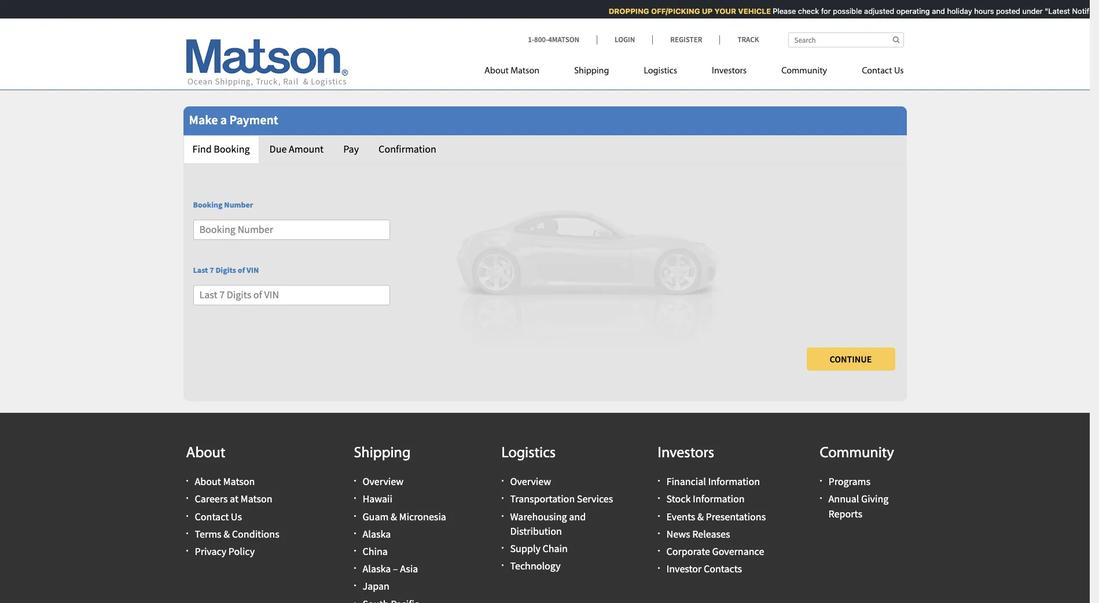 Task type: vqa. For each thing, say whether or not it's contained in the screenshot.
Stock
yes



Task type: locate. For each thing, give the bounding box(es) containing it.
overview for transportation
[[510, 476, 551, 489]]

1 horizontal spatial about matson link
[[485, 61, 557, 85]]

1 horizontal spatial logistics
[[644, 67, 678, 76]]

about matson link down 1-
[[485, 61, 557, 85]]

0 horizontal spatial overview link
[[363, 476, 404, 489]]

about matson link up careers at matson link
[[195, 476, 255, 489]]

technology link
[[510, 560, 561, 573]]

1 vertical spatial community
[[820, 446, 895, 462]]

us up terms & conditions link
[[231, 510, 242, 524]]

0 vertical spatial matson
[[511, 67, 540, 76]]

& up news releases link
[[698, 510, 704, 524]]

overview link for logistics
[[510, 476, 551, 489]]

2 horizontal spatial &
[[698, 510, 704, 524]]

1 vertical spatial about
[[186, 446, 226, 462]]

matson right at
[[241, 493, 272, 506]]

overview link up transportation
[[510, 476, 551, 489]]

overview link
[[363, 476, 404, 489], [510, 476, 551, 489]]

china
[[363, 545, 388, 559]]

register
[[671, 35, 703, 45]]

overview
[[363, 476, 404, 489], [510, 476, 551, 489]]

Booking Number text field
[[193, 220, 390, 240]]

shipping
[[575, 67, 609, 76], [354, 446, 411, 462]]

4matson
[[548, 35, 580, 45]]

1 horizontal spatial and
[[928, 6, 941, 16]]

digits
[[216, 265, 236, 276]]

off/picking
[[647, 6, 696, 16]]

annual giving reports link
[[829, 493, 889, 521]]

warehousing
[[510, 510, 567, 524]]

news releases link
[[667, 528, 731, 541]]

7
[[210, 265, 214, 276]]

asia
[[400, 563, 418, 576]]

matson for about matson
[[511, 67, 540, 76]]

0 vertical spatial community
[[782, 67, 828, 76]]

0 vertical spatial logistics
[[644, 67, 678, 76]]

about inside top menu navigation
[[485, 67, 509, 76]]

of
[[238, 265, 245, 276]]

amount
[[289, 142, 324, 156]]

information up 'stock information' link
[[708, 476, 760, 489]]

1 vertical spatial booking
[[193, 200, 223, 210]]

programs
[[829, 476, 871, 489]]

pay link
[[334, 136, 368, 163]]

shipping down 4matson
[[575, 67, 609, 76]]

holiday
[[943, 6, 968, 16]]

overview inside overview transportation services warehousing and distribution supply chain technology
[[510, 476, 551, 489]]

0 vertical spatial investors
[[712, 67, 747, 76]]

japan
[[363, 580, 390, 594]]

confirmation
[[379, 142, 437, 156]]

investors inside top menu navigation
[[712, 67, 747, 76]]

"latest
[[1041, 6, 1066, 16]]

overview hawaii guam & micronesia alaska china alaska – asia japan
[[363, 476, 446, 594]]

overview for hawaii
[[363, 476, 404, 489]]

0 vertical spatial about
[[485, 67, 509, 76]]

2 vertical spatial about
[[195, 476, 221, 489]]

booking number
[[193, 200, 253, 210]]

footer
[[0, 413, 1090, 604]]

about matson careers at matson contact us terms & conditions privacy policy
[[195, 476, 280, 559]]

contact
[[862, 67, 893, 76], [195, 510, 229, 524]]

0 vertical spatial and
[[928, 6, 941, 16]]

shipping up hawaii
[[354, 446, 411, 462]]

booking left number
[[193, 200, 223, 210]]

contact inside contact us link
[[862, 67, 893, 76]]

0 horizontal spatial and
[[569, 510, 586, 524]]

confirmation link
[[370, 136, 446, 163]]

and left holiday at the right of page
[[928, 6, 941, 16]]

japan link
[[363, 580, 390, 594]]

overview up hawaii
[[363, 476, 404, 489]]

0 horizontal spatial about matson link
[[195, 476, 255, 489]]

contact inside about matson careers at matson contact us terms & conditions privacy policy
[[195, 510, 229, 524]]

about matson link for careers at matson link
[[195, 476, 255, 489]]

about for about matson
[[485, 67, 509, 76]]

login link
[[597, 35, 653, 45]]

1-
[[528, 35, 534, 45]]

1 horizontal spatial shipping
[[575, 67, 609, 76]]

1 vertical spatial contact
[[195, 510, 229, 524]]

footer containing about
[[0, 413, 1090, 604]]

0 horizontal spatial shipping
[[354, 446, 411, 462]]

–
[[393, 563, 398, 576]]

about matson link
[[485, 61, 557, 85], [195, 476, 255, 489]]

0 vertical spatial contact
[[862, 67, 893, 76]]

about
[[485, 67, 509, 76], [186, 446, 226, 462], [195, 476, 221, 489]]

matson down 1-
[[511, 67, 540, 76]]

1 alaska from the top
[[363, 528, 391, 541]]

community down search search field
[[782, 67, 828, 76]]

matson inside top menu navigation
[[511, 67, 540, 76]]

and down "transportation services" link
[[569, 510, 586, 524]]

&
[[391, 510, 397, 524], [698, 510, 704, 524], [224, 528, 230, 541]]

overview link for shipping
[[363, 476, 404, 489]]

None search field
[[788, 32, 904, 47]]

1 horizontal spatial us
[[895, 67, 904, 76]]

booking down make a payment
[[214, 142, 250, 156]]

track
[[738, 35, 759, 45]]

alaska up japan
[[363, 563, 391, 576]]

about inside about matson careers at matson contact us terms & conditions privacy policy
[[195, 476, 221, 489]]

& inside overview hawaii guam & micronesia alaska china alaska – asia japan
[[391, 510, 397, 524]]

operating
[[893, 6, 926, 16]]

last 7 digits of vin
[[193, 265, 259, 276]]

us
[[895, 67, 904, 76], [231, 510, 242, 524]]

privacy policy link
[[195, 545, 255, 559]]

2 overview from the left
[[510, 476, 551, 489]]

find
[[193, 142, 212, 156]]

1 overview link from the left
[[363, 476, 404, 489]]

0 vertical spatial about matson link
[[485, 61, 557, 85]]

0 horizontal spatial contact
[[195, 510, 229, 524]]

china link
[[363, 545, 388, 559]]

& right guam
[[391, 510, 397, 524]]

community up programs link
[[820, 446, 895, 462]]

investors inside footer
[[658, 446, 715, 462]]

0 vertical spatial information
[[708, 476, 760, 489]]

and
[[928, 6, 941, 16], [569, 510, 586, 524]]

1 vertical spatial contact us link
[[195, 510, 242, 524]]

& up the "privacy policy" link at the bottom of page
[[224, 528, 230, 541]]

0 vertical spatial shipping
[[575, 67, 609, 76]]

1 overview from the left
[[363, 476, 404, 489]]

& inside about matson careers at matson contact us terms & conditions privacy policy
[[224, 528, 230, 541]]

number
[[224, 200, 253, 210]]

us inside top menu navigation
[[895, 67, 904, 76]]

alaska down guam
[[363, 528, 391, 541]]

1 vertical spatial information
[[693, 493, 745, 506]]

1 horizontal spatial overview
[[510, 476, 551, 489]]

community link
[[764, 61, 845, 85]]

overview up transportation
[[510, 476, 551, 489]]

information up events & presentations link
[[693, 493, 745, 506]]

alaska
[[363, 528, 391, 541], [363, 563, 391, 576]]

1 vertical spatial about matson link
[[195, 476, 255, 489]]

1 vertical spatial investors
[[658, 446, 715, 462]]

0 vertical spatial us
[[895, 67, 904, 76]]

1 vertical spatial us
[[231, 510, 242, 524]]

find booking link
[[183, 136, 259, 163]]

for
[[817, 6, 827, 16]]

due amount
[[270, 142, 324, 156]]

contact us link
[[845, 61, 904, 85], [195, 510, 242, 524]]

about matson
[[485, 67, 540, 76]]

financial
[[667, 476, 706, 489]]

overview inside overview hawaii guam & micronesia alaska china alaska – asia japan
[[363, 476, 404, 489]]

1 horizontal spatial contact
[[862, 67, 893, 76]]

1 vertical spatial logistics
[[502, 446, 556, 462]]

logistics up transportation
[[502, 446, 556, 462]]

adjusted
[[860, 6, 891, 16]]

overview link up hawaii
[[363, 476, 404, 489]]

2 alaska from the top
[[363, 563, 391, 576]]

us down search icon
[[895, 67, 904, 76]]

policy
[[229, 545, 255, 559]]

news
[[667, 528, 691, 541]]

0 vertical spatial alaska
[[363, 528, 391, 541]]

up
[[698, 6, 709, 16]]

None submit
[[807, 348, 896, 371]]

contact us link down careers on the left bottom
[[195, 510, 242, 524]]

0 horizontal spatial us
[[231, 510, 242, 524]]

information
[[708, 476, 760, 489], [693, 493, 745, 506]]

0 horizontal spatial &
[[224, 528, 230, 541]]

0 vertical spatial contact us link
[[845, 61, 904, 85]]

matson up at
[[223, 476, 255, 489]]

please
[[769, 6, 792, 16]]

logistics down register link on the right of page
[[644, 67, 678, 76]]

investors up financial
[[658, 446, 715, 462]]

alaska link
[[363, 528, 391, 541]]

1 vertical spatial alaska
[[363, 563, 391, 576]]

contact us link down search icon
[[845, 61, 904, 85]]

booking
[[214, 142, 250, 156], [193, 200, 223, 210]]

1 horizontal spatial overview link
[[510, 476, 551, 489]]

2 overview link from the left
[[510, 476, 551, 489]]

investors down track link
[[712, 67, 747, 76]]

contact down search search field
[[862, 67, 893, 76]]

1 vertical spatial and
[[569, 510, 586, 524]]

1 horizontal spatial &
[[391, 510, 397, 524]]

supply
[[510, 543, 541, 556]]

1 vertical spatial matson
[[223, 476, 255, 489]]

distribution
[[510, 525, 562, 538]]

matson for about matson careers at matson contact us terms & conditions privacy policy
[[223, 476, 255, 489]]

contact down careers on the left bottom
[[195, 510, 229, 524]]

investors
[[712, 67, 747, 76], [658, 446, 715, 462]]

0 vertical spatial booking
[[214, 142, 250, 156]]

1 vertical spatial shipping
[[354, 446, 411, 462]]

investors link
[[695, 61, 764, 85]]

1 horizontal spatial contact us link
[[845, 61, 904, 85]]

logistics
[[644, 67, 678, 76], [502, 446, 556, 462]]

0 horizontal spatial overview
[[363, 476, 404, 489]]

about for about
[[186, 446, 226, 462]]

make a payment
[[189, 112, 278, 128]]



Task type: describe. For each thing, give the bounding box(es) containing it.
800-
[[534, 35, 549, 45]]

make
[[189, 112, 218, 128]]

track link
[[720, 35, 759, 45]]

transportation
[[510, 493, 575, 506]]

micronesia
[[399, 510, 446, 524]]

due
[[270, 142, 287, 156]]

notificati
[[1068, 6, 1100, 16]]

corporate
[[667, 545, 710, 559]]

login
[[615, 35, 635, 45]]

stock
[[667, 493, 691, 506]]

governance
[[713, 545, 765, 559]]

careers
[[195, 493, 228, 506]]

conditions
[[232, 528, 280, 541]]

events
[[667, 510, 696, 524]]

and inside overview transportation services warehousing and distribution supply chain technology
[[569, 510, 586, 524]]

hawaii
[[363, 493, 393, 506]]

financial information link
[[667, 476, 760, 489]]

shipping link
[[557, 61, 627, 85]]

supply chain link
[[510, 543, 568, 556]]

0 horizontal spatial logistics
[[502, 446, 556, 462]]

programs link
[[829, 476, 871, 489]]

hours
[[970, 6, 990, 16]]

booking inside find booking link
[[214, 142, 250, 156]]

pay
[[344, 142, 359, 156]]

community inside top menu navigation
[[782, 67, 828, 76]]

payment
[[230, 112, 278, 128]]

programs annual giving reports
[[829, 476, 889, 521]]

dropping
[[605, 6, 645, 16]]

vin
[[247, 265, 259, 276]]

investor
[[667, 563, 702, 576]]

under
[[1019, 6, 1039, 16]]

corporate governance link
[[667, 545, 765, 559]]

giving
[[862, 493, 889, 506]]

releases
[[693, 528, 731, 541]]

vehicle
[[734, 6, 767, 16]]

guam & micronesia link
[[363, 510, 446, 524]]

posted
[[992, 6, 1017, 16]]

contact us
[[862, 67, 904, 76]]

0 horizontal spatial contact us link
[[195, 510, 242, 524]]

Search search field
[[788, 32, 904, 47]]

technology
[[510, 560, 561, 573]]

possible
[[829, 6, 858, 16]]

alaska – asia link
[[363, 563, 418, 576]]

Last 7 Digits of VIN text field
[[193, 285, 390, 306]]

transportation services link
[[510, 493, 613, 506]]

warehousing and distribution link
[[510, 510, 586, 538]]

1-800-4matson
[[528, 35, 580, 45]]

financial information stock information events & presentations news releases corporate governance investor contacts
[[667, 476, 766, 576]]

check
[[794, 6, 815, 16]]

blue matson logo with ocean, shipping, truck, rail and logistics written beneath it. image
[[186, 39, 348, 87]]

chain
[[543, 543, 568, 556]]

about for about matson careers at matson contact us terms & conditions privacy policy
[[195, 476, 221, 489]]

presentations
[[706, 510, 766, 524]]

due amount link
[[260, 136, 333, 163]]

shipping inside 'link'
[[575, 67, 609, 76]]

1-800-4matson link
[[528, 35, 597, 45]]

top menu navigation
[[485, 61, 904, 85]]

events & presentations link
[[667, 510, 766, 524]]

contacts
[[704, 563, 742, 576]]

terms & conditions link
[[195, 528, 280, 541]]

your
[[711, 6, 732, 16]]

register link
[[653, 35, 720, 45]]

overview transportation services warehousing and distribution supply chain technology
[[510, 476, 613, 573]]

services
[[577, 493, 613, 506]]

2 vertical spatial matson
[[241, 493, 272, 506]]

last
[[193, 265, 208, 276]]

privacy
[[195, 545, 227, 559]]

careers at matson link
[[195, 493, 272, 506]]

search image
[[893, 36, 900, 43]]

investor contacts link
[[667, 563, 742, 576]]

dropping off/picking up your vehicle please check for possible adjusted operating and holiday hours posted under "latest notificati
[[605, 6, 1100, 16]]

logistics inside top menu navigation
[[644, 67, 678, 76]]

about matson link for shipping 'link'
[[485, 61, 557, 85]]

a
[[220, 112, 227, 128]]

community inside footer
[[820, 446, 895, 462]]

& inside financial information stock information events & presentations news releases corporate governance investor contacts
[[698, 510, 704, 524]]

us inside about matson careers at matson contact us terms & conditions privacy policy
[[231, 510, 242, 524]]

stock information link
[[667, 493, 745, 506]]

guam
[[363, 510, 389, 524]]



